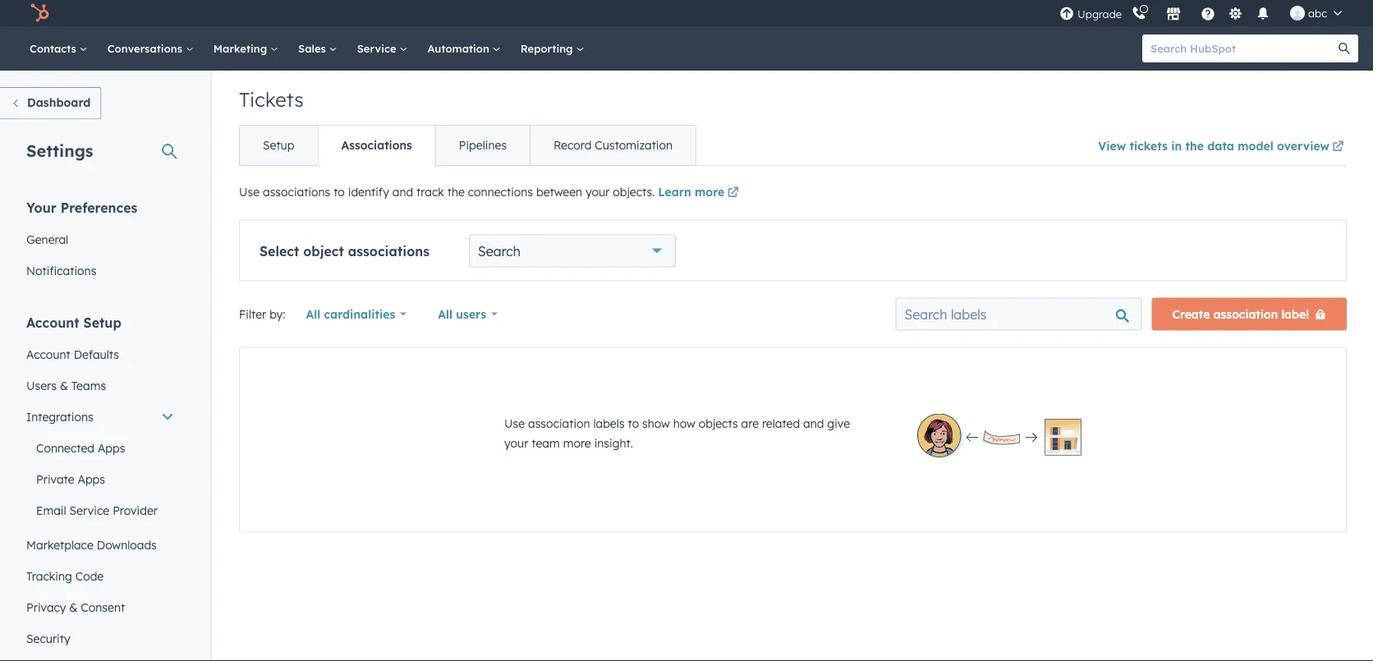 Task type: describe. For each thing, give the bounding box(es) containing it.
pipelines
[[459, 138, 507, 152]]

abc button
[[1281, 0, 1352, 26]]

automation
[[428, 41, 493, 55]]

marketing
[[213, 41, 270, 55]]

1 vertical spatial associations
[[348, 243, 430, 259]]

email service provider
[[36, 503, 158, 518]]

calling icon button
[[1126, 2, 1153, 24]]

preferences
[[61, 199, 138, 216]]

conversations
[[107, 41, 186, 55]]

filter
[[239, 307, 266, 321]]

data
[[1208, 138, 1235, 153]]

create association label button
[[1152, 298, 1347, 331]]

provider
[[113, 503, 158, 518]]

filter by:
[[239, 307, 285, 321]]

marketplaces button
[[1157, 0, 1191, 26]]

learn more
[[658, 185, 725, 199]]

all users
[[438, 307, 486, 321]]

all users button
[[427, 298, 508, 331]]

use associations to identify and track the connections between your objects.
[[239, 185, 658, 199]]

& for privacy
[[69, 600, 78, 615]]

object
[[303, 243, 344, 259]]

connected apps
[[36, 441, 125, 455]]

account for account setup
[[26, 314, 79, 331]]

1 link opens in a new window image from the top
[[1333, 137, 1344, 157]]

give
[[828, 416, 850, 430]]

0 horizontal spatial to
[[334, 185, 345, 199]]

security link
[[16, 623, 184, 654]]

your inside use association labels to show how objects are related and give your team more insight.
[[504, 436, 529, 450]]

account setup element
[[16, 313, 184, 654]]

account setup
[[26, 314, 121, 331]]

search
[[478, 243, 521, 259]]

users
[[456, 307, 486, 321]]

private apps link
[[16, 464, 184, 495]]

email service provider link
[[16, 495, 184, 526]]

dashboard link
[[0, 87, 101, 120]]

account defaults link
[[16, 339, 184, 370]]

record customization
[[554, 138, 673, 152]]

pipelines link
[[435, 126, 530, 165]]

0 horizontal spatial the
[[447, 185, 465, 199]]

overview
[[1277, 138, 1330, 153]]

all cardinalities button
[[295, 298, 417, 331]]

connected
[[36, 441, 94, 455]]

model
[[1238, 138, 1274, 153]]

automation link
[[418, 26, 511, 71]]

general link
[[16, 224, 184, 255]]

select
[[260, 243, 299, 259]]

calling icon image
[[1132, 6, 1147, 21]]

menu containing abc
[[1058, 0, 1354, 26]]

1 vertical spatial setup
[[83, 314, 121, 331]]

sales link
[[288, 26, 347, 71]]

Search labels search field
[[896, 298, 1142, 331]]

apps for connected apps
[[98, 441, 125, 455]]

record
[[554, 138, 592, 152]]

service inside service link
[[357, 41, 400, 55]]

users & teams
[[26, 378, 106, 393]]

code
[[75, 569, 104, 583]]

general
[[26, 232, 68, 246]]

connected apps link
[[16, 433, 184, 464]]

objects
[[699, 416, 738, 430]]

security
[[26, 631, 70, 646]]

contacts
[[30, 41, 79, 55]]

upgrade
[[1078, 7, 1122, 21]]

notifications image
[[1256, 7, 1271, 22]]

associations link
[[317, 126, 435, 165]]

and inside use association labels to show how objects are related and give your team more insight.
[[803, 416, 824, 430]]

marketing link
[[204, 26, 288, 71]]

use for use associations to identify and track the connections between your objects.
[[239, 185, 260, 199]]

your preferences
[[26, 199, 138, 216]]

record customization link
[[530, 126, 696, 165]]

tickets
[[239, 87, 304, 112]]



Task type: locate. For each thing, give the bounding box(es) containing it.
association for create
[[1214, 307, 1279, 321]]

settings
[[26, 140, 93, 161]]

1 vertical spatial to
[[628, 416, 639, 430]]

learn more link
[[658, 184, 742, 203]]

0 horizontal spatial and
[[392, 185, 413, 199]]

0 vertical spatial setup
[[263, 138, 294, 152]]

all left users
[[438, 307, 453, 321]]

downloads
[[97, 538, 157, 552]]

learn
[[658, 185, 691, 199]]

the right in
[[1186, 138, 1204, 153]]

use
[[239, 185, 260, 199], [504, 416, 525, 430]]

all for all users
[[438, 307, 453, 321]]

private apps
[[36, 472, 105, 486]]

identify
[[348, 185, 389, 199]]

search image
[[1339, 43, 1351, 54]]

the right track at the top left of the page
[[447, 185, 465, 199]]

by:
[[270, 307, 285, 321]]

setup up account defaults 'link'
[[83, 314, 121, 331]]

all cardinalities
[[306, 307, 395, 321]]

customization
[[595, 138, 673, 152]]

your
[[586, 185, 610, 199], [504, 436, 529, 450]]

track
[[417, 185, 444, 199]]

all
[[306, 307, 321, 321], [438, 307, 453, 321]]

view
[[1099, 138, 1126, 153]]

0 vertical spatial use
[[239, 185, 260, 199]]

are
[[741, 416, 759, 430]]

search button
[[469, 235, 676, 267]]

0 horizontal spatial &
[[60, 378, 68, 393]]

1 account from the top
[[26, 314, 79, 331]]

navigation containing setup
[[239, 125, 697, 166]]

marketplace downloads
[[26, 538, 157, 552]]

related
[[762, 416, 800, 430]]

all for all cardinalities
[[306, 307, 321, 321]]

service down the private apps link
[[69, 503, 109, 518]]

0 horizontal spatial more
[[563, 436, 591, 450]]

0 vertical spatial more
[[695, 185, 725, 199]]

service right sales link
[[357, 41, 400, 55]]

and left track at the top left of the page
[[392, 185, 413, 199]]

1 all from the left
[[306, 307, 321, 321]]

to left show
[[628, 416, 639, 430]]

all inside "popup button"
[[438, 307, 453, 321]]

help button
[[1195, 0, 1222, 26]]

0 vertical spatial associations
[[263, 185, 331, 199]]

1 vertical spatial &
[[69, 600, 78, 615]]

tracking code
[[26, 569, 104, 583]]

to left identify on the top
[[334, 185, 345, 199]]

use for use association labels to show how objects are related and give your team more insight.
[[504, 416, 525, 430]]

1 horizontal spatial use
[[504, 416, 525, 430]]

contacts link
[[20, 26, 98, 71]]

use association labels to show how objects are related and give your team more insight.
[[504, 416, 850, 450]]

association left label
[[1214, 307, 1279, 321]]

Search HubSpot search field
[[1143, 35, 1344, 62]]

0 vertical spatial apps
[[98, 441, 125, 455]]

privacy
[[26, 600, 66, 615]]

integrations button
[[16, 401, 184, 433]]

& for users
[[60, 378, 68, 393]]

settings link
[[1226, 5, 1246, 22]]

apps for private apps
[[78, 472, 105, 486]]

account
[[26, 314, 79, 331], [26, 347, 70, 361]]

in
[[1172, 138, 1182, 153]]

help image
[[1201, 7, 1216, 22]]

0 horizontal spatial setup
[[83, 314, 121, 331]]

consent
[[81, 600, 125, 615]]

view tickets in the data model overview link
[[1099, 128, 1347, 165]]

0 vertical spatial association
[[1214, 307, 1279, 321]]

account inside 'link'
[[26, 347, 70, 361]]

association
[[1214, 307, 1279, 321], [528, 416, 590, 430]]

1 horizontal spatial to
[[628, 416, 639, 430]]

select object associations
[[260, 243, 430, 259]]

& right privacy
[[69, 600, 78, 615]]

tracking code link
[[16, 561, 184, 592]]

account for account defaults
[[26, 347, 70, 361]]

to inside use association labels to show how objects are related and give your team more insight.
[[628, 416, 639, 430]]

2 link opens in a new window image from the top
[[728, 188, 739, 199]]

reporting
[[521, 41, 576, 55]]

0 vertical spatial to
[[334, 185, 345, 199]]

1 link opens in a new window image from the top
[[728, 184, 739, 203]]

2 link opens in a new window image from the top
[[1333, 141, 1344, 153]]

upgrade image
[[1060, 7, 1075, 22]]

users
[[26, 378, 57, 393]]

2 all from the left
[[438, 307, 453, 321]]

0 horizontal spatial use
[[239, 185, 260, 199]]

1 vertical spatial use
[[504, 416, 525, 430]]

hubspot link
[[20, 3, 62, 23]]

marketplace
[[26, 538, 94, 552]]

0 vertical spatial account
[[26, 314, 79, 331]]

view tickets in the data model overview
[[1099, 138, 1330, 153]]

between
[[536, 185, 583, 199]]

search button
[[1331, 35, 1359, 62]]

0 horizontal spatial all
[[306, 307, 321, 321]]

marketplaces image
[[1167, 7, 1181, 22]]

team
[[532, 436, 560, 450]]

service inside 'email service provider' link
[[69, 503, 109, 518]]

all inside popup button
[[306, 307, 321, 321]]

conversations link
[[98, 26, 204, 71]]

your left team
[[504, 436, 529, 450]]

& right users
[[60, 378, 68, 393]]

menu
[[1058, 0, 1354, 26]]

more right learn
[[695, 185, 725, 199]]

1 vertical spatial association
[[528, 416, 590, 430]]

objects.
[[613, 185, 655, 199]]

apps up 'email service provider'
[[78, 472, 105, 486]]

use inside use association labels to show how objects are related and give your team more insight.
[[504, 416, 525, 430]]

link opens in a new window image
[[728, 184, 739, 203], [728, 188, 739, 199]]

link opens in a new window image
[[1333, 137, 1344, 157], [1333, 141, 1344, 153]]

1 vertical spatial service
[[69, 503, 109, 518]]

0 vertical spatial service
[[357, 41, 400, 55]]

teams
[[71, 378, 106, 393]]

account up users
[[26, 347, 70, 361]]

users & teams link
[[16, 370, 184, 401]]

apps inside "link"
[[98, 441, 125, 455]]

dashboard
[[27, 95, 91, 110]]

apps
[[98, 441, 125, 455], [78, 472, 105, 486]]

link opens in a new window image inside learn more link
[[728, 188, 739, 199]]

0 horizontal spatial service
[[69, 503, 109, 518]]

all right by:
[[306, 307, 321, 321]]

associations down identify on the top
[[348, 243, 430, 259]]

1 vertical spatial more
[[563, 436, 591, 450]]

your preferences element
[[16, 198, 184, 286]]

cardinalities
[[324, 307, 395, 321]]

more
[[695, 185, 725, 199], [563, 436, 591, 450]]

0 horizontal spatial association
[[528, 416, 590, 430]]

private
[[36, 472, 74, 486]]

0 vertical spatial and
[[392, 185, 413, 199]]

insight.
[[594, 436, 633, 450]]

1 horizontal spatial your
[[586, 185, 610, 199]]

tickets
[[1130, 138, 1168, 153]]

1 horizontal spatial and
[[803, 416, 824, 430]]

show
[[642, 416, 670, 430]]

email
[[36, 503, 66, 518]]

1 vertical spatial account
[[26, 347, 70, 361]]

1 vertical spatial your
[[504, 436, 529, 450]]

labels
[[594, 416, 625, 430]]

abc
[[1309, 6, 1328, 20]]

0 horizontal spatial associations
[[263, 185, 331, 199]]

label
[[1282, 307, 1310, 321]]

settings image
[[1229, 7, 1243, 22]]

1 horizontal spatial associations
[[348, 243, 430, 259]]

privacy & consent
[[26, 600, 125, 615]]

sales
[[298, 41, 329, 55]]

gary orlando image
[[1291, 6, 1305, 21]]

your left objects.
[[586, 185, 610, 199]]

0 horizontal spatial your
[[504, 436, 529, 450]]

and left give
[[803, 416, 824, 430]]

1 vertical spatial apps
[[78, 472, 105, 486]]

integrations
[[26, 410, 93, 424]]

association inside "button"
[[1214, 307, 1279, 321]]

association for use
[[528, 416, 590, 430]]

service link
[[347, 26, 418, 71]]

marketplace downloads link
[[16, 529, 184, 561]]

hubspot image
[[30, 3, 49, 23]]

2 account from the top
[[26, 347, 70, 361]]

association up team
[[528, 416, 590, 430]]

1 horizontal spatial &
[[69, 600, 78, 615]]

1 vertical spatial and
[[803, 416, 824, 430]]

apps down integrations button
[[98, 441, 125, 455]]

1 horizontal spatial setup
[[263, 138, 294, 152]]

connections
[[468, 185, 533, 199]]

0 vertical spatial your
[[586, 185, 610, 199]]

account up account defaults
[[26, 314, 79, 331]]

navigation
[[239, 125, 697, 166]]

setup link
[[240, 126, 317, 165]]

more right team
[[563, 436, 591, 450]]

your
[[26, 199, 57, 216]]

1 horizontal spatial more
[[695, 185, 725, 199]]

associations down 'setup' link
[[263, 185, 331, 199]]

notifications link
[[16, 255, 184, 286]]

privacy & consent link
[[16, 592, 184, 623]]

association inside use association labels to show how objects are related and give your team more insight.
[[528, 416, 590, 430]]

0 vertical spatial the
[[1186, 138, 1204, 153]]

1 vertical spatial the
[[447, 185, 465, 199]]

notifications button
[[1250, 0, 1278, 26]]

1 horizontal spatial service
[[357, 41, 400, 55]]

more inside use association labels to show how objects are related and give your team more insight.
[[563, 436, 591, 450]]

1 horizontal spatial the
[[1186, 138, 1204, 153]]

1 horizontal spatial all
[[438, 307, 453, 321]]

0 vertical spatial &
[[60, 378, 68, 393]]

1 horizontal spatial association
[[1214, 307, 1279, 321]]

create association label
[[1173, 307, 1310, 321]]

setup down tickets
[[263, 138, 294, 152]]



Task type: vqa. For each thing, say whether or not it's contained in the screenshot.
Settings link on the right top of page
yes



